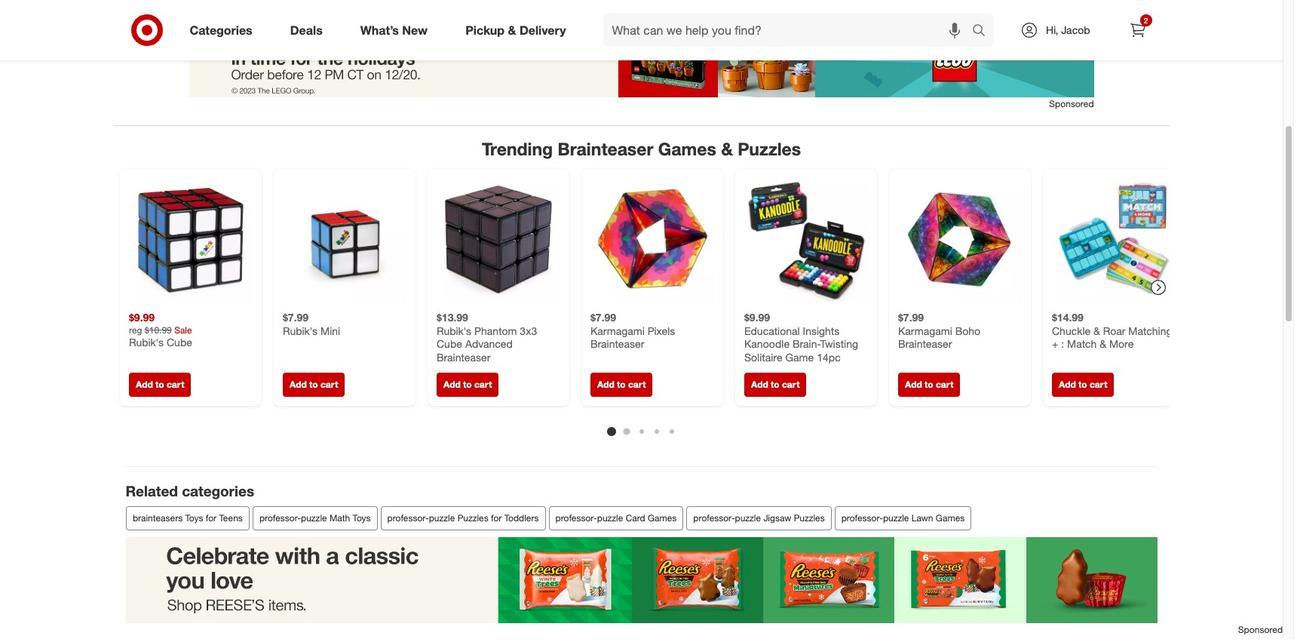 Task type: locate. For each thing, give the bounding box(es) containing it.
reg
[[129, 324, 142, 335]]

cart down "mini"
[[320, 379, 338, 390]]

advertisement region
[[189, 22, 1094, 97], [0, 538, 1283, 624]]

to down match
[[1079, 379, 1087, 390]]

5 add from the left
[[751, 379, 768, 390]]

to for karmagami pixels brainteaser
[[617, 379, 626, 390]]

$7.99
[[283, 311, 308, 324], [590, 311, 616, 324], [898, 311, 924, 324]]

add to cart button for rubik's cube
[[129, 373, 191, 397]]

rubik's phantom 3x3 cube advanced brainteaser image
[[436, 178, 560, 302], [436, 178, 560, 302]]

$7.99 inside $7.99 karmagami boho brainteaser
[[898, 311, 924, 324]]

game down related searches
[[179, 572, 202, 584]]

match
[[1067, 337, 1097, 350]]

add to cart down match
[[1059, 379, 1107, 390]]

to for rubik's mini
[[309, 379, 318, 390]]

2 horizontal spatial rubik's
[[436, 324, 471, 337]]

toys
[[1050, 572, 1066, 584]]

professor- for professor-puzzle lawn games
[[841, 512, 883, 523]]

1 horizontal spatial karmagami
[[898, 324, 952, 337]]

rubik's left sale
[[129, 335, 163, 348]]

0 horizontal spatial karmagami
[[590, 324, 645, 337]]

game down the 'professor-puzzle math toys' link
[[303, 572, 326, 584]]

puzzle for professor-puzzle lawn games
[[883, 512, 909, 523]]

for inside professor-puzzle puzzles for toddlers link
[[491, 512, 502, 523]]

add down reg
[[135, 379, 153, 390]]

cart down sale
[[166, 379, 184, 390]]

3 to from the left
[[463, 379, 472, 390]]

professor- right toddlers
[[555, 512, 597, 523]]

0 horizontal spatial $9.99
[[129, 311, 154, 324]]

cart for $10.99
[[166, 379, 184, 390]]

2 horizontal spatial $7.99
[[898, 311, 924, 324]]

chuckle & roar matching + : match & more image
[[1052, 178, 1176, 302], [1052, 178, 1176, 302]]

related
[[126, 482, 178, 500], [126, 542, 178, 560]]

rubik's down $13.99
[[436, 324, 471, 337]]

game inside puzzle game link
[[179, 572, 202, 584]]

:
[[1061, 337, 1064, 350]]

4 add to cart button from the left
[[590, 373, 653, 397]]

game inside wits and wagers game link
[[968, 572, 991, 584]]

rubik's inside $7.99 rubik's mini
[[283, 324, 317, 337]]

1 horizontal spatial sponsored
[[1239, 624, 1283, 636]]

add for $7.99 karmagami pixels brainteaser
[[597, 379, 614, 390]]

1 $9.99 from the left
[[129, 311, 154, 324]]

professor- right math on the left
[[387, 512, 429, 523]]

3 game from the left
[[968, 572, 991, 584]]

add to cart button down "mini"
[[283, 373, 345, 397]]

related categories
[[126, 482, 254, 500]]

7 cart from the left
[[1090, 379, 1107, 390]]

6 add from the left
[[905, 379, 922, 390]]

0 horizontal spatial cube
[[166, 335, 192, 348]]

for left toddlers
[[491, 512, 502, 523]]

brainteaser inside $13.99 rubik's phantom 3x3 cube advanced brainteaser
[[436, 351, 490, 363]]

cart down advanced
[[474, 379, 492, 390]]

0 horizontal spatial rubik's
[[129, 335, 163, 348]]

add to cart button down $10.99
[[129, 373, 191, 397]]

0 horizontal spatial sponsored
[[1050, 98, 1094, 110]]

4 professor- from the left
[[693, 512, 735, 523]]

5 add to cart from the left
[[751, 379, 800, 390]]

rubik's for $13.99
[[436, 324, 471, 337]]

7 add to cart from the left
[[1059, 379, 1107, 390]]

rubik's
[[283, 324, 317, 337], [436, 324, 471, 337], [129, 335, 163, 348]]

alphabet
[[237, 572, 272, 584]]

search button
[[966, 14, 1002, 50]]

3 cart from the left
[[474, 379, 492, 390]]

4 cart from the left
[[628, 379, 646, 390]]

add to cart button down $7.99 karmagami pixels brainteaser
[[590, 373, 653, 397]]

1 horizontal spatial game
[[303, 572, 326, 584]]

3 add to cart from the left
[[443, 379, 492, 390]]

cart down match
[[1090, 379, 1107, 390]]

karmagami for karmagami pixels brainteaser
[[590, 324, 645, 337]]

rubik's for $7.99
[[283, 324, 317, 337]]

3 $7.99 from the left
[[898, 311, 924, 324]]

rubik's mini image
[[283, 178, 406, 302], [283, 178, 406, 302]]

toys
[[185, 512, 203, 523], [352, 512, 370, 523]]

4 add from the left
[[597, 379, 614, 390]]

1 professor- from the left
[[259, 512, 301, 523]]

add down solitaire
[[751, 379, 768, 390]]

wagers
[[937, 572, 966, 584]]

game inside alphabet puzzle game link
[[303, 572, 326, 584]]

add to cart down $7.99 karmagami pixels brainteaser
[[597, 379, 646, 390]]

ravensburger 3000 piece puzzle link
[[575, 566, 736, 590]]

add to cart down advanced
[[443, 379, 492, 390]]

piece
[[510, 572, 532, 584], [678, 572, 701, 584]]

delivery
[[520, 22, 566, 37]]

add to cart button down solitaire
[[744, 373, 806, 397]]

professor- left lawn
[[841, 512, 883, 523]]

4 add to cart from the left
[[597, 379, 646, 390]]

plain
[[764, 572, 783, 584]]

What can we help you find? suggestions appear below search field
[[603, 14, 976, 47]]

0 horizontal spatial for
[[205, 512, 216, 523]]

$9.99 inside $9.99 reg $10.99 sale rubik's cube
[[129, 311, 154, 324]]

game
[[179, 572, 202, 584], [303, 572, 326, 584], [968, 572, 991, 584]]

professor- for professor-puzzle puzzles for toddlers
[[387, 512, 429, 523]]

karmagami pixels brainteaser image
[[590, 178, 714, 302], [590, 178, 714, 302]]

1 horizontal spatial $7.99
[[590, 311, 616, 324]]

3000
[[656, 572, 676, 584]]

add to cart
[[135, 379, 184, 390], [289, 379, 338, 390], [443, 379, 492, 390], [597, 379, 646, 390], [751, 379, 800, 390], [905, 379, 954, 390], [1059, 379, 1107, 390]]

related up puzzle game link
[[126, 542, 178, 560]]

5 cart from the left
[[782, 379, 800, 390]]

2 toys from the left
[[352, 512, 370, 523]]

puzzle for professor-puzzle card games
[[597, 512, 623, 523]]

2 $7.99 from the left
[[590, 311, 616, 324]]

lawn
[[912, 512, 933, 523]]

&
[[508, 22, 516, 37], [721, 138, 733, 159], [1094, 324, 1100, 337], [1100, 337, 1106, 350]]

add to cart button down match
[[1052, 373, 1114, 397]]

2 karmagami from the left
[[898, 324, 952, 337]]

1 related from the top
[[126, 482, 178, 500]]

add for $7.99 karmagami boho brainteaser
[[905, 379, 922, 390]]

add to cart down $10.99
[[135, 379, 184, 390]]

rubik's inside $13.99 rubik's phantom 3x3 cube advanced brainteaser
[[436, 324, 471, 337]]

for inside brainteasers toys for teens link
[[205, 512, 216, 523]]

white
[[786, 572, 807, 584]]

game right wagers
[[968, 572, 991, 584]]

dvd
[[1170, 572, 1185, 584]]

to for chuckle & roar matching + : match & more
[[1079, 379, 1087, 390]]

2 add to cart from the left
[[289, 379, 338, 390]]

add to cart button down $7.99 karmagami boho brainteaser
[[898, 373, 960, 397]]

brainteaser
[[558, 138, 654, 159], [590, 337, 644, 350], [898, 337, 952, 350], [436, 351, 490, 363]]

kanoodle
[[744, 337, 790, 350]]

plain white puzzle pieces link
[[739, 566, 872, 590]]

1 to from the left
[[155, 379, 164, 390]]

$9.99 up educational at the bottom right
[[744, 311, 770, 324]]

cube right reg
[[166, 335, 192, 348]]

professor- left jigsaw
[[693, 512, 735, 523]]

cart down $7.99 karmagami boho brainteaser
[[936, 379, 954, 390]]

7 add from the left
[[1059, 379, 1076, 390]]

6 to from the left
[[925, 379, 933, 390]]

karmagami left boho
[[898, 324, 952, 337]]

5 add to cart button from the left
[[744, 373, 806, 397]]

to for rubik's phantom 3x3 cube advanced brainteaser
[[463, 379, 472, 390]]

karmagami inside $7.99 karmagami pixels brainteaser
[[590, 324, 645, 337]]

game
[[785, 351, 814, 363]]

2 professor- from the left
[[387, 512, 429, 523]]

1 vertical spatial related
[[126, 542, 178, 560]]

to down $7.99 karmagami pixels brainteaser
[[617, 379, 626, 390]]

add for $7.99 rubik's mini
[[289, 379, 307, 390]]

$14.99 chuckle & roar matching + : match & more
[[1052, 311, 1172, 350]]

1 add from the left
[[135, 379, 153, 390]]

add to cart down "mini"
[[289, 379, 338, 390]]

5 to from the left
[[771, 379, 779, 390]]

rubik's left "mini"
[[283, 324, 317, 337]]

professor- right teens at the left of the page
[[259, 512, 301, 523]]

4 to from the left
[[617, 379, 626, 390]]

1 horizontal spatial for
[[491, 512, 502, 523]]

0 horizontal spatial game
[[179, 572, 202, 584]]

1 game from the left
[[179, 572, 202, 584]]

$7.99 inside $7.99 karmagami pixels brainteaser
[[590, 311, 616, 324]]

$7.99 for $7.99 rubik's mini
[[283, 311, 308, 324]]

add to cart down solitaire
[[751, 379, 800, 390]]

1 horizontal spatial toys
[[352, 512, 370, 523]]

for
[[205, 512, 216, 523], [491, 512, 502, 523]]

toys right math on the left
[[352, 512, 370, 523]]

related up the 'brainteasers'
[[126, 482, 178, 500]]

0 vertical spatial related
[[126, 482, 178, 500]]

1 karmagami from the left
[[590, 324, 645, 337]]

6 add to cart button from the left
[[898, 373, 960, 397]]

cube
[[166, 335, 192, 348], [436, 337, 462, 350]]

7 to from the left
[[1079, 379, 1087, 390]]

for left teens at the left of the page
[[205, 512, 216, 523]]

3x3
[[520, 324, 537, 337]]

rubik's cube image
[[129, 178, 252, 302], [129, 178, 252, 302]]

1 horizontal spatial $9.99
[[744, 311, 770, 324]]

add down $7.99 karmagami pixels brainteaser
[[597, 379, 614, 390]]

solitaire
[[744, 351, 782, 363]]

1 horizontal spatial piece
[[678, 572, 701, 584]]

1 for from the left
[[205, 512, 216, 523]]

0 horizontal spatial toys
[[185, 512, 203, 523]]

add down $7.99 karmagami boho brainteaser
[[905, 379, 922, 390]]

$13.99
[[436, 311, 468, 324]]

to down $7.99 rubik's mini
[[309, 379, 318, 390]]

3 add to cart button from the left
[[436, 373, 499, 397]]

cart down game
[[782, 379, 800, 390]]

$7.99 karmagami boho brainteaser
[[898, 311, 981, 350]]

piece right jumbo
[[510, 572, 532, 584]]

2 $9.99 from the left
[[744, 311, 770, 324]]

to down advanced
[[463, 379, 472, 390]]

5 professor- from the left
[[841, 512, 883, 523]]

6 add to cart from the left
[[905, 379, 954, 390]]

pieces
[[839, 572, 865, 584]]

annabelle
[[1101, 572, 1140, 584]]

add to cart down $7.99 karmagami boho brainteaser
[[905, 379, 954, 390]]

to down $10.99
[[155, 379, 164, 390]]

to for karmagami boho brainteaser
[[925, 379, 933, 390]]

cart for boho
[[936, 379, 954, 390]]

2 add to cart button from the left
[[283, 373, 345, 397]]

brainteaser inside $7.99 karmagami boho brainteaser
[[898, 337, 952, 350]]

cart for insights
[[782, 379, 800, 390]]

2 game from the left
[[303, 572, 326, 584]]

7 add to cart button from the left
[[1052, 373, 1114, 397]]

1 $7.99 from the left
[[283, 311, 308, 324]]

card
[[626, 512, 645, 523]]

puzzle for professor-puzzle math toys
[[301, 512, 327, 523]]

2 to from the left
[[309, 379, 318, 390]]

professor-puzzle puzzles for toddlers
[[387, 512, 539, 523]]

2 add from the left
[[289, 379, 307, 390]]

to down $7.99 karmagami boho brainteaser
[[925, 379, 933, 390]]

2 for from the left
[[491, 512, 502, 523]]

add down $13.99 rubik's phantom 3x3 cube advanced brainteaser
[[443, 379, 460, 390]]

cart down $7.99 karmagami pixels brainteaser
[[628, 379, 646, 390]]

0 horizontal spatial piece
[[510, 572, 532, 584]]

add for $14.99 chuckle & roar matching + : match & more
[[1059, 379, 1076, 390]]

karmagami boho brainteaser image
[[898, 178, 1022, 302], [898, 178, 1022, 302]]

6 cart from the left
[[936, 379, 954, 390]]

add to cart for $9.99 educational insights kanoodle brain-twisting solitaire game 14pc
[[751, 379, 800, 390]]

categories
[[190, 22, 253, 37]]

add down : at the bottom right of the page
[[1059, 379, 1076, 390]]

1 vertical spatial advertisement region
[[0, 538, 1283, 624]]

1 horizontal spatial rubik's
[[283, 324, 317, 337]]

toys down related categories on the bottom of the page
[[185, 512, 203, 523]]

3 add from the left
[[443, 379, 460, 390]]

add down $7.99 rubik's mini
[[289, 379, 307, 390]]

add to cart button down advanced
[[436, 373, 499, 397]]

$9.99 up reg
[[129, 311, 154, 324]]

$7.99 inside $7.99 rubik's mini
[[283, 311, 308, 324]]

roar
[[1103, 324, 1126, 337]]

$9.99
[[129, 311, 154, 324], [744, 311, 770, 324]]

to down solitaire
[[771, 379, 779, 390]]

puzzles
[[535, 572, 565, 584]]

trending
[[482, 138, 553, 159]]

glass toys link
[[1001, 566, 1073, 590]]

jumbo
[[482, 572, 508, 584]]

2 horizontal spatial game
[[968, 572, 991, 584]]

cart for phantom
[[474, 379, 492, 390]]

professor- for professor-puzzle jigsaw puzzles
[[693, 512, 735, 523]]

1 horizontal spatial cube
[[436, 337, 462, 350]]

educational insights kanoodle brain-twisting solitaire game 14pc image
[[744, 178, 868, 302], [744, 178, 868, 302]]

2 cart from the left
[[320, 379, 338, 390]]

1 add to cart button from the left
[[129, 373, 191, 397]]

deals link
[[277, 14, 342, 47]]

add for $13.99 rubik's phantom 3x3 cube advanced brainteaser
[[443, 379, 460, 390]]

+
[[1052, 337, 1058, 350]]

2 related from the top
[[126, 542, 178, 560]]

cart for pixels
[[628, 379, 646, 390]]

piece right 3000 in the right bottom of the page
[[678, 572, 701, 584]]

puzzles
[[738, 138, 801, 159], [457, 512, 488, 523], [794, 512, 825, 523]]

3 professor- from the left
[[555, 512, 597, 523]]

add
[[135, 379, 153, 390], [289, 379, 307, 390], [443, 379, 460, 390], [597, 379, 614, 390], [751, 379, 768, 390], [905, 379, 922, 390], [1059, 379, 1076, 390]]

$14.99
[[1052, 311, 1084, 324]]

add to cart button
[[129, 373, 191, 397], [283, 373, 345, 397], [436, 373, 499, 397], [590, 373, 653, 397], [744, 373, 806, 397], [898, 373, 960, 397], [1052, 373, 1114, 397]]

karmagami left pixels in the right bottom of the page
[[590, 324, 645, 337]]

professor-
[[259, 512, 301, 523], [387, 512, 429, 523], [555, 512, 597, 523], [693, 512, 735, 523], [841, 512, 883, 523]]

karmagami inside $7.99 karmagami boho brainteaser
[[898, 324, 952, 337]]

cube inside $13.99 rubik's phantom 3x3 cube advanced brainteaser
[[436, 337, 462, 350]]

cube down $13.99
[[436, 337, 462, 350]]

add to cart for $9.99 reg $10.99 sale rubik's cube
[[135, 379, 184, 390]]

alphabet puzzle game
[[237, 572, 326, 584]]

0 horizontal spatial $7.99
[[283, 311, 308, 324]]

puzzle for professor-puzzle puzzles for toddlers
[[429, 512, 455, 523]]

games for professor-puzzle card games
[[648, 512, 677, 523]]

sponsored
[[1050, 98, 1094, 110], [1239, 624, 1283, 636]]

what's
[[360, 22, 399, 37]]

deals
[[290, 22, 323, 37]]

$9.99 inside $9.99 educational insights kanoodle brain-twisting solitaire game 14pc
[[744, 311, 770, 324]]

1 add to cart from the left
[[135, 379, 184, 390]]

games
[[658, 138, 717, 159], [648, 512, 677, 523], [936, 512, 965, 523]]

1 cart from the left
[[166, 379, 184, 390]]

movie
[[1143, 572, 1167, 584]]

add to cart button for rubik's phantom 3x3 cube advanced brainteaser
[[436, 373, 499, 397]]

brain-
[[793, 337, 820, 350]]

twisting
[[820, 337, 858, 350]]



Task type: vqa. For each thing, say whether or not it's contained in the screenshot.
See plan details 'button'
no



Task type: describe. For each thing, give the bounding box(es) containing it.
searches
[[182, 542, 244, 560]]

brainteaser inside $7.99 karmagami pixels brainteaser
[[590, 337, 644, 350]]

jacob
[[1062, 23, 1091, 36]]

add for $9.99 educational insights kanoodle brain-twisting solitaire game 14pc
[[751, 379, 768, 390]]

glass
[[1026, 572, 1047, 584]]

professor-puzzle card games
[[555, 512, 677, 523]]

advanced
[[465, 337, 513, 350]]

add to cart button for rubik's mini
[[283, 373, 345, 397]]

teens
[[219, 512, 242, 523]]

professor-puzzle card games link
[[549, 506, 683, 530]]

related for related searches
[[126, 542, 178, 560]]

to for rubik's cube
[[155, 379, 164, 390]]

jumbo piece puzzles link
[[457, 566, 572, 590]]

games for professor-puzzle lawn games
[[936, 512, 965, 523]]

professor- for professor-puzzle card games
[[555, 512, 597, 523]]

professor-puzzle math toys link
[[252, 506, 377, 530]]

professor-puzzle math toys
[[259, 512, 370, 523]]

search
[[966, 24, 1002, 39]]

hi,
[[1046, 23, 1059, 36]]

professor-puzzle lawn games link
[[835, 506, 972, 530]]

professor- for professor-puzzle math toys
[[259, 512, 301, 523]]

0 vertical spatial sponsored
[[1050, 98, 1094, 110]]

educational
[[744, 324, 800, 337]]

related for related categories
[[126, 482, 178, 500]]

rubik's inside $9.99 reg $10.99 sale rubik's cube
[[129, 335, 163, 348]]

sale
[[174, 324, 192, 335]]

2 piece from the left
[[678, 572, 701, 584]]

boho
[[955, 324, 981, 337]]

add to cart button for karmagami boho brainteaser
[[898, 373, 960, 397]]

puzzle for alphabet puzzle game
[[274, 572, 301, 584]]

$7.99 rubik's mini
[[283, 311, 340, 337]]

$7.99 for $7.99 karmagami pixels brainteaser
[[590, 311, 616, 324]]

annabelle movie dvd link
[[1076, 566, 1191, 590]]

2
[[1144, 16, 1149, 25]]

cube inside $9.99 reg $10.99 sale rubik's cube
[[166, 335, 192, 348]]

brainteasers
[[132, 512, 182, 523]]

phantom
[[474, 324, 517, 337]]

add to cart button for karmagami pixels brainteaser
[[590, 373, 653, 397]]

brainteasers toys for teens link
[[126, 506, 249, 530]]

$9.99 for reg
[[129, 311, 154, 324]]

wits
[[900, 572, 916, 584]]

what's new link
[[348, 14, 447, 47]]

wits and wagers game
[[900, 572, 991, 584]]

trending brainteaser games & puzzles
[[482, 138, 801, 159]]

add to cart button for educational insights kanoodle brain-twisting solitaire game 14pc
[[744, 373, 806, 397]]

what's new
[[360, 22, 428, 37]]

related searches
[[126, 542, 244, 560]]

puzzle game
[[151, 572, 202, 584]]

0 vertical spatial advertisement region
[[189, 22, 1094, 97]]

$9.99 educational insights kanoodle brain-twisting solitaire game 14pc
[[744, 311, 858, 363]]

$9.99 reg $10.99 sale rubik's cube
[[129, 311, 192, 348]]

pickup & delivery
[[466, 22, 566, 37]]

professor-puzzle puzzles for toddlers link
[[380, 506, 546, 530]]

toddlers
[[504, 512, 539, 523]]

1 vertical spatial sponsored
[[1239, 624, 1283, 636]]

annabelle movie dvd
[[1101, 572, 1185, 584]]

alphabet puzzle game link
[[212, 566, 333, 590]]

and
[[919, 572, 934, 584]]

$7.99 karmagami pixels brainteaser
[[590, 311, 675, 350]]

add to cart for $7.99 rubik's mini
[[289, 379, 338, 390]]

ravensburger 3000 piece puzzle
[[600, 572, 729, 584]]

categories link
[[177, 14, 271, 47]]

professor-puzzle jigsaw puzzles
[[693, 512, 825, 523]]

categories
[[182, 482, 254, 500]]

$9.99 for educational
[[744, 311, 770, 324]]

add to cart button for chuckle & roar matching + : match & more
[[1052, 373, 1114, 397]]

jumbo piece puzzles
[[482, 572, 565, 584]]

$10.99
[[144, 324, 171, 335]]

chuckle
[[1052, 324, 1091, 337]]

add to cart for $7.99 karmagami boho brainteaser
[[905, 379, 954, 390]]

new
[[402, 22, 428, 37]]

ravensburger
[[600, 572, 653, 584]]

cart for mini
[[320, 379, 338, 390]]

to for educational insights kanoodle brain-twisting solitaire game 14pc
[[771, 379, 779, 390]]

brainteasers toys for teens
[[132, 512, 242, 523]]

mini
[[320, 324, 340, 337]]

cart for &
[[1090, 379, 1107, 390]]

1 piece from the left
[[510, 572, 532, 584]]

$7.99 for $7.99 karmagami boho brainteaser
[[898, 311, 924, 324]]

add to cart for $7.99 karmagami pixels brainteaser
[[597, 379, 646, 390]]

glass toys
[[1026, 572, 1066, 584]]

matching
[[1128, 324, 1172, 337]]

pickup
[[466, 22, 505, 37]]

math
[[329, 512, 350, 523]]

hi, jacob
[[1046, 23, 1091, 36]]

insights
[[803, 324, 840, 337]]

more
[[1109, 337, 1134, 350]]

14pc
[[817, 351, 841, 363]]

2 link
[[1122, 14, 1155, 47]]

wits and wagers game link
[[875, 566, 998, 590]]

puzzle for professor-puzzle jigsaw puzzles
[[735, 512, 761, 523]]

professor-puzzle lawn games
[[841, 512, 965, 523]]

add to cart for $14.99 chuckle & roar matching + : match & more
[[1059, 379, 1107, 390]]

$13.99 rubik's phantom 3x3 cube advanced brainteaser
[[436, 311, 537, 363]]

add for $9.99 reg $10.99 sale rubik's cube
[[135, 379, 153, 390]]

1 toys from the left
[[185, 512, 203, 523]]

add to cart for $13.99 rubik's phantom 3x3 cube advanced brainteaser
[[443, 379, 492, 390]]

pickup & delivery link
[[453, 14, 585, 47]]

karmagami for karmagami boho brainteaser
[[898, 324, 952, 337]]

puzzle game link
[[126, 566, 209, 590]]

pixels
[[647, 324, 675, 337]]

jigsaw
[[763, 512, 791, 523]]

plain white puzzle pieces
[[764, 572, 865, 584]]



